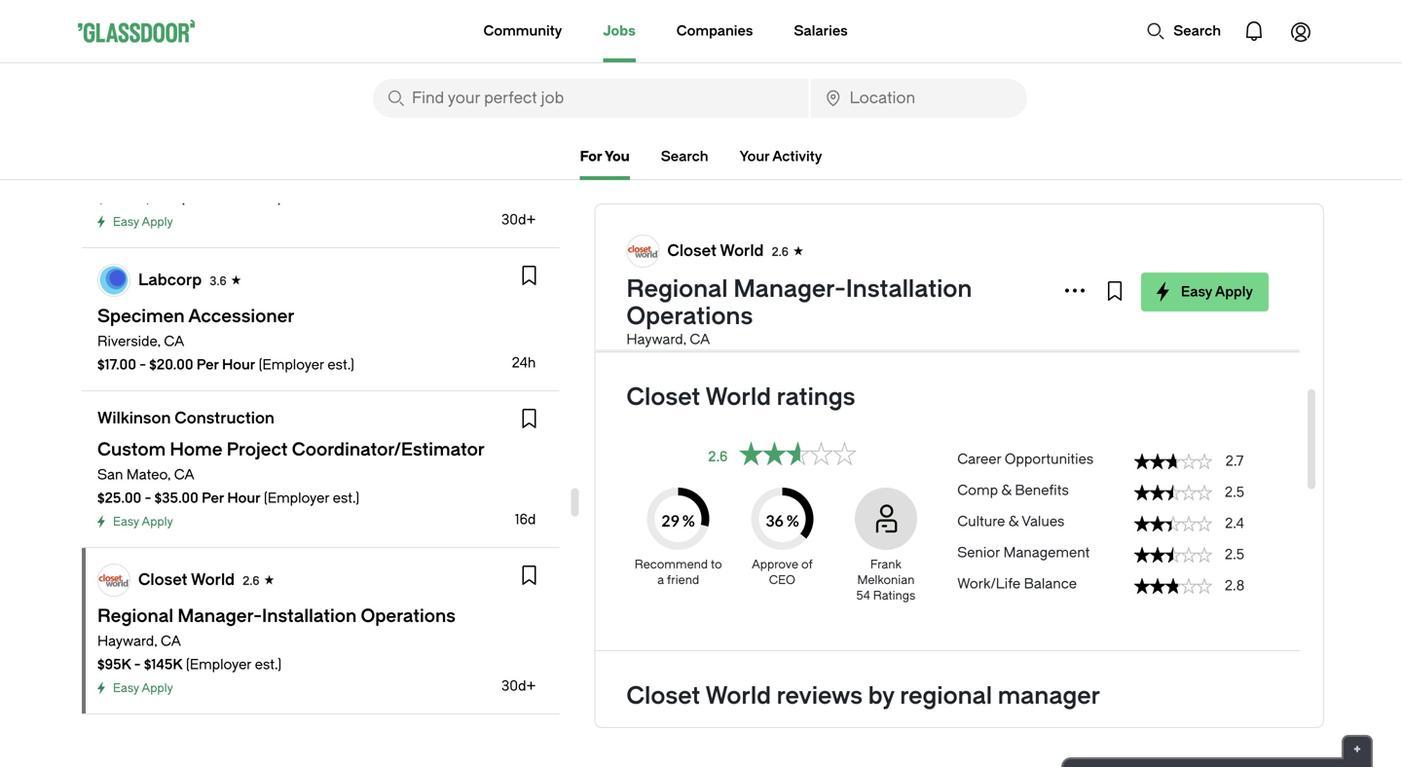 Task type: describe. For each thing, give the bounding box(es) containing it.
installation
[[846, 276, 973, 303]]

1 30d+ from the top
[[502, 212, 536, 228]]

unknown for unknown
[[740, 248, 801, 264]]

easy down $25.00
[[113, 515, 139, 529]]

ratings
[[777, 384, 856, 411]]

benefits
[[1015, 483, 1069, 499]]

services
[[1164, 275, 1221, 291]]

approve of ceo
[[752, 558, 813, 587]]

approve
[[752, 558, 799, 572]]

recommend
[[635, 558, 708, 572]]

& for values
[[1009, 514, 1019, 530]]

your
[[740, 149, 770, 165]]

24h
[[512, 355, 536, 371]]

& for ngo
[[805, 302, 815, 319]]

riverside,
[[97, 334, 161, 350]]

hour inside san mateo, ca $25.00 - $35.00 per hour (employer est.)
[[227, 490, 261, 507]]

civic
[[1071, 275, 1103, 291]]

comp
[[958, 483, 998, 499]]

$25.00
[[97, 490, 142, 507]]

companies link
[[677, 0, 753, 62]]

world left ratings
[[706, 384, 771, 411]]

of
[[802, 558, 813, 572]]

1 horizontal spatial 2.6
[[708, 449, 728, 465]]

ca inside san mateo, ca $25.00 - $35.00 per hour (employer est.)
[[174, 467, 195, 483]]

wilkinson
[[97, 410, 171, 428]]

ca inside hayward, ca $95k - $145k (employer est.)
[[161, 634, 181, 650]]

/
[[1135, 302, 1140, 319]]

activity
[[773, 149, 823, 165]]

16d
[[515, 512, 536, 528]]

labcorp logo image
[[98, 265, 130, 296]]

wilkinson construction
[[97, 410, 275, 428]]

melkonian
[[858, 574, 915, 587]]

size
[[627, 248, 655, 264]]

comp & benefits
[[958, 483, 1069, 499]]

community link
[[484, 0, 562, 62]]

closet world reviews by regional manager
[[627, 683, 1101, 710]]

easy down $34k at the left top of page
[[113, 215, 139, 229]]

1 vertical spatial closet world logo image
[[98, 565, 130, 596]]

$145k
[[144, 657, 183, 673]]

2.6 for the bottom 'closet world logo'
[[243, 575, 260, 588]]

community
[[484, 23, 562, 39]]

senior management
[[958, 545, 1090, 561]]

a
[[658, 574, 664, 587]]

for you link
[[580, 149, 630, 180]]

3.6
[[210, 275, 227, 288]]

companies
[[677, 23, 753, 39]]

san
[[97, 467, 123, 483]]

ngo
[[818, 302, 851, 319]]

friend
[[667, 574, 700, 587]]

closet world ratings
[[627, 384, 856, 411]]

operations
[[627, 303, 753, 330]]

Search keyword field
[[373, 79, 809, 118]]

(glassdoor
[[181, 190, 251, 207]]

you
[[605, 149, 630, 165]]

2.8
[[1225, 578, 1245, 594]]

easy apply down $25.00
[[113, 515, 173, 529]]

recommend to a friend
[[635, 558, 722, 587]]

company rating trends element
[[958, 442, 1269, 620]]

2 30d+ from the top
[[502, 678, 536, 695]]

career opportunities
[[958, 451, 1094, 468]]

0 vertical spatial closet world
[[668, 242, 764, 260]]

construction
[[175, 410, 275, 428]]

0 vertical spatial closet world logo image
[[628, 236, 659, 267]]

san mateo, ca $25.00 - $35.00 per hour (employer est.)
[[97, 467, 360, 507]]

career opportunities 2.7 stars out of 5 element
[[958, 442, 1269, 473]]

social
[[1120, 275, 1161, 291]]

comp & benefits 2.5 stars out of 5 element
[[958, 473, 1269, 505]]

unknown / non-applicable
[[1071, 302, 1245, 319]]

world down company overview
[[720, 242, 764, 260]]

2.4
[[1225, 516, 1245, 532]]

0 horizontal spatial search
[[661, 149, 709, 165]]

ca inside riverside, ca $17.00 - $20.00 per hour (employer est.)
[[164, 334, 184, 350]]

per inside san mateo, ca $25.00 - $35.00 per hour (employer est.)
[[202, 490, 224, 507]]

your activity
[[740, 149, 823, 165]]

2.5 for comp & benefits
[[1225, 485, 1245, 501]]

senior management 2.5 stars out of 5 element
[[958, 536, 1269, 567]]

Search location field
[[811, 79, 1028, 118]]

labcorp
[[138, 271, 202, 289]]

balance
[[1024, 576, 1077, 592]]

- inside riverside, ca $17.00 - $20.00 per hour (employer est.)
[[139, 357, 146, 373]]

easy apply button
[[1141, 273, 1269, 312]]

ratings
[[874, 589, 916, 603]]

nonprofit organization
[[740, 275, 888, 291]]

salaries
[[794, 23, 848, 39]]

type
[[627, 275, 658, 291]]

frank melkonian 54 ratings
[[857, 558, 916, 603]]

culture & values
[[958, 514, 1065, 530]]

senior
[[958, 545, 1000, 561]]

jobs
[[603, 23, 636, 39]]

est.) inside riverside, ca $17.00 - $20.00 per hour (employer est.)
[[328, 357, 355, 373]]

search inside button
[[1174, 23, 1222, 39]]

status for senior management
[[1135, 547, 1213, 563]]

riverside, ca $17.00 - $20.00 per hour (employer est.)
[[97, 334, 355, 373]]

search link
[[661, 149, 709, 165]]

2.6 stars out of 5 image
[[740, 442, 857, 472]]

world up hayward, ca $95k - $145k (employer est.)
[[191, 571, 235, 589]]



Task type: locate. For each thing, give the bounding box(es) containing it.
1 vertical spatial per
[[202, 490, 224, 507]]

0 horizontal spatial closet world logo image
[[98, 565, 130, 596]]

sector
[[627, 302, 671, 319]]

$35.00
[[155, 490, 199, 507]]

0 horizontal spatial 2.6
[[243, 575, 260, 588]]

management
[[1004, 545, 1090, 561]]

$20.00
[[149, 357, 193, 373]]

culture
[[958, 514, 1006, 530]]

ca
[[690, 332, 710, 348], [164, 334, 184, 350], [174, 467, 195, 483], [161, 634, 181, 650]]

to
[[711, 558, 722, 572]]

industry
[[958, 275, 1012, 291]]

nonprofit down the nonprofit organization
[[740, 302, 801, 319]]

None field
[[373, 79, 809, 118], [811, 79, 1028, 118]]

easy up applicable
[[1181, 284, 1213, 300]]

work/life balance
[[958, 576, 1077, 592]]

overview
[[743, 188, 844, 215]]

2 vertical spatial (employer
[[186, 657, 252, 673]]

1 none field from the left
[[373, 79, 809, 118]]

1 vertical spatial hayward,
[[97, 634, 157, 650]]

2.6
[[772, 245, 789, 259], [708, 449, 728, 465], [243, 575, 260, 588]]

hayward, inside regional manager-installation operations hayward, ca
[[627, 332, 687, 348]]

54
[[857, 589, 871, 603]]

(employer inside riverside, ca $17.00 - $20.00 per hour (employer est.)
[[259, 357, 324, 373]]

opportunities
[[1005, 451, 1094, 468]]

easy down $95k in the left bottom of the page
[[113, 682, 139, 695]]

2.6 for topmost 'closet world logo'
[[772, 245, 789, 259]]

0 vertical spatial search
[[1174, 23, 1222, 39]]

(employer inside hayward, ca $95k - $145k (employer est.)
[[186, 657, 252, 673]]

regional manager-installation operations hayward, ca
[[627, 276, 973, 348]]

2.5 for senior management
[[1225, 547, 1245, 563]]

for
[[580, 149, 602, 165]]

0 vertical spatial 2.6
[[772, 245, 789, 259]]

none field search keyword
[[373, 79, 809, 118]]

frank
[[871, 558, 902, 572]]

closet world up hayward, ca $95k - $145k (employer est.)
[[138, 571, 235, 589]]

per right $20.00 on the left top of page
[[197, 357, 219, 373]]

jobs link
[[603, 0, 636, 62]]

by
[[869, 683, 895, 710]]

applicable
[[1177, 302, 1245, 319]]

manager
[[998, 683, 1101, 710]]

2 none field from the left
[[811, 79, 1028, 118]]

status up the work/life balance 2.8 stars out of 5 'element'
[[1135, 547, 1213, 563]]

non-
[[1144, 302, 1177, 319]]

apply down $35.00
[[142, 515, 173, 529]]

apply up applicable
[[1216, 284, 1254, 300]]

1 2.5 from the top
[[1225, 485, 1245, 501]]

-
[[134, 190, 141, 207], [139, 357, 146, 373], [145, 490, 151, 507], [134, 657, 141, 673]]

(employer
[[259, 357, 324, 373], [264, 490, 329, 507], [186, 657, 252, 673]]

status left the 2.7
[[1135, 454, 1213, 470]]

2.5 down the 2.7
[[1225, 485, 1245, 501]]

easy apply up applicable
[[1181, 284, 1254, 300]]

status left 2.4
[[1135, 516, 1213, 532]]

0 vertical spatial (employer
[[259, 357, 324, 373]]

&
[[1106, 275, 1117, 291], [805, 302, 815, 319], [1002, 483, 1012, 499], [1009, 514, 1019, 530]]

easy apply inside button
[[1181, 284, 1254, 300]]

ceo
[[769, 574, 796, 587]]

status up 'culture & values 2.4 stars out of 5' element
[[1135, 485, 1213, 501]]

hayward,
[[627, 332, 687, 348], [97, 634, 157, 650]]

per
[[197, 357, 219, 373], [202, 490, 224, 507]]

nonprofit for nonprofit organization
[[740, 275, 801, 291]]

unknown
[[740, 248, 801, 264], [1071, 302, 1132, 319]]

apply inside button
[[1216, 284, 1254, 300]]

nonprofit for nonprofit & ngo
[[740, 302, 801, 319]]

unknown for unknown / non-applicable
[[1071, 302, 1132, 319]]

0 vertical spatial hour
[[222, 357, 255, 373]]

2.7
[[1226, 453, 1244, 470]]

status inside senior management 2.5 stars out of 5 element
[[1135, 547, 1213, 563]]

per inside riverside, ca $17.00 - $20.00 per hour (employer est.)
[[197, 357, 219, 373]]

easy
[[113, 215, 139, 229], [1181, 284, 1213, 300], [113, 515, 139, 529], [113, 682, 139, 695]]

search
[[1174, 23, 1222, 39], [661, 149, 709, 165]]

nonprofit & ngo
[[740, 302, 851, 319]]

& left ngo
[[805, 302, 815, 319]]

& left values
[[1009, 514, 1019, 530]]

status inside the comp & benefits 2.5 stars out of 5 element
[[1135, 485, 1213, 501]]

unknown down civic
[[1071, 302, 1132, 319]]

status inside 'culture & values 2.4 stars out of 5' element
[[1135, 516, 1213, 532]]

30d+
[[502, 212, 536, 228], [502, 678, 536, 695]]

est.) inside san mateo, ca $25.00 - $35.00 per hour (employer est.)
[[333, 490, 360, 507]]

mateo,
[[127, 467, 171, 483]]

0 vertical spatial per
[[197, 357, 219, 373]]

closet world logo image down $25.00
[[98, 565, 130, 596]]

hayward, ca $95k - $145k (employer est.)
[[97, 634, 282, 673]]

status down ratings
[[740, 442, 857, 466]]

easy inside button
[[1181, 284, 1213, 300]]

1 horizontal spatial unknown
[[1071, 302, 1132, 319]]

2.6 up hayward, ca $95k - $145k (employer est.)
[[243, 575, 260, 588]]

none field "search location"
[[811, 79, 1028, 118]]

& inside the comp & benefits 2.5 stars out of 5 element
[[1002, 483, 1012, 499]]

0 vertical spatial 2.5
[[1225, 485, 1245, 501]]

closet world
[[668, 242, 764, 260], [138, 571, 235, 589]]

est.) inside hayward, ca $95k - $145k (employer est.)
[[255, 657, 282, 673]]

0 vertical spatial unknown
[[740, 248, 801, 264]]

0 vertical spatial 30d+
[[502, 212, 536, 228]]

0 horizontal spatial hayward,
[[97, 634, 157, 650]]

status
[[740, 442, 857, 466], [1135, 454, 1213, 470], [1135, 485, 1213, 501], [1135, 516, 1213, 532], [1135, 547, 1213, 563], [1135, 579, 1213, 594]]

regional
[[627, 276, 728, 303]]

civic & social services
[[1071, 275, 1221, 291]]

hayward, down sector
[[627, 332, 687, 348]]

2.5 up 2.8
[[1225, 547, 1245, 563]]

status for culture & values
[[1135, 516, 1213, 532]]

0 horizontal spatial unknown
[[740, 248, 801, 264]]

$17.00
[[97, 357, 136, 373]]

1 horizontal spatial hayward,
[[627, 332, 687, 348]]

1 horizontal spatial closet world logo image
[[628, 236, 659, 267]]

status for comp & benefits
[[1135, 485, 1213, 501]]

status inside career opportunities 2.7 stars out of 5 'element'
[[1135, 454, 1213, 470]]

1 vertical spatial hour
[[227, 490, 261, 507]]

0 vertical spatial nonprofit
[[740, 275, 801, 291]]

0 horizontal spatial none field
[[373, 79, 809, 118]]

1 nonprofit from the top
[[740, 275, 801, 291]]

1 vertical spatial 2.5
[[1225, 547, 1245, 563]]

closet world down company overview
[[668, 242, 764, 260]]

- inside san mateo, ca $25.00 - $35.00 per hour (employer est.)
[[145, 490, 151, 507]]

status for work/life balance
[[1135, 579, 1213, 594]]

culture & values 2.4 stars out of 5 element
[[958, 505, 1269, 536]]

1 horizontal spatial none field
[[811, 79, 1028, 118]]

values
[[1022, 514, 1065, 530]]

& right the comp
[[1002, 483, 1012, 499]]

company ratings element
[[627, 488, 938, 604]]

0 horizontal spatial closet world
[[138, 571, 235, 589]]

your activity link
[[740, 149, 823, 165]]

- inside hayward, ca $95k - $145k (employer est.)
[[134, 657, 141, 673]]

ca up $20.00 on the left top of page
[[164, 334, 184, 350]]

1 horizontal spatial search
[[1174, 23, 1222, 39]]

hour up construction
[[222, 357, 255, 373]]

easy apply down "$145k"
[[113, 682, 173, 695]]

1 vertical spatial 30d+
[[502, 678, 536, 695]]

1 vertical spatial closet world
[[138, 571, 235, 589]]

$34k - $44k (glassdoor est.)
[[97, 190, 281, 207]]

unknown up manager-
[[740, 248, 801, 264]]

nonprofit
[[740, 275, 801, 291], [740, 302, 801, 319]]

2 vertical spatial 2.6
[[243, 575, 260, 588]]

manager-
[[734, 276, 846, 303]]

0 vertical spatial hayward,
[[627, 332, 687, 348]]

1 vertical spatial (employer
[[264, 490, 329, 507]]

work/life
[[958, 576, 1021, 592]]

& for social
[[1106, 275, 1117, 291]]

status for career opportunities
[[1135, 454, 1213, 470]]

2.6 down the closet world ratings
[[708, 449, 728, 465]]

reviews
[[777, 683, 863, 710]]

1 horizontal spatial closet world
[[668, 242, 764, 260]]

& right civic
[[1106, 275, 1117, 291]]

nonprofit up nonprofit & ngo
[[740, 275, 801, 291]]

hayward, up $95k in the left bottom of the page
[[97, 634, 157, 650]]

ca up $35.00
[[174, 467, 195, 483]]

$34k
[[97, 190, 131, 207]]

salaries link
[[794, 0, 848, 62]]

career
[[958, 451, 1002, 468]]

apply down $44k
[[142, 215, 173, 229]]

2 horizontal spatial 2.6
[[772, 245, 789, 259]]

regional
[[900, 683, 993, 710]]

1 vertical spatial nonprofit
[[740, 302, 801, 319]]

ca inside regional manager-installation operations hayward, ca
[[690, 332, 710, 348]]

(employer inside san mateo, ca $25.00 - $35.00 per hour (employer est.)
[[264, 490, 329, 507]]

1 vertical spatial 2.6
[[708, 449, 728, 465]]

ca down operations
[[690, 332, 710, 348]]

2 2.5 from the top
[[1225, 547, 1245, 563]]

1 vertical spatial unknown
[[1071, 302, 1132, 319]]

- right $95k in the left bottom of the page
[[134, 657, 141, 673]]

search button
[[1137, 12, 1231, 51]]

apply
[[142, 215, 173, 229], [1216, 284, 1254, 300], [142, 515, 173, 529], [142, 682, 173, 695]]

world left reviews
[[706, 683, 771, 710]]

& for benefits
[[1002, 483, 1012, 499]]

hour inside riverside, ca $17.00 - $20.00 per hour (employer est.)
[[222, 357, 255, 373]]

status inside the work/life balance 2.8 stars out of 5 'element'
[[1135, 579, 1213, 594]]

ca up "$145k"
[[161, 634, 181, 650]]

closet world logo image up type on the top left
[[628, 236, 659, 267]]

closet world logo image
[[628, 236, 659, 267], [98, 565, 130, 596]]

world
[[720, 242, 764, 260], [706, 384, 771, 411], [191, 571, 235, 589], [706, 683, 771, 710]]

- right $17.00
[[139, 357, 146, 373]]

organization
[[805, 275, 888, 291]]

easy apply down $44k
[[113, 215, 173, 229]]

$95k
[[97, 657, 131, 673]]

- down mateo,
[[145, 490, 151, 507]]

work/life balance 2.8 stars out of 5 element
[[958, 567, 1269, 598]]

hayward, inside hayward, ca $95k - $145k (employer est.)
[[97, 634, 157, 650]]

- right $34k at the left top of page
[[134, 190, 141, 207]]

per right $35.00
[[202, 490, 224, 507]]

1 vertical spatial search
[[661, 149, 709, 165]]

2 nonprofit from the top
[[740, 302, 801, 319]]

company overview
[[627, 188, 844, 215]]

easy apply
[[113, 215, 173, 229], [1181, 284, 1254, 300], [113, 515, 173, 529], [113, 682, 173, 695]]

hour right $35.00
[[227, 490, 261, 507]]

for you
[[580, 149, 630, 165]]

status left 2.8
[[1135, 579, 1213, 594]]

& inside 'culture & values 2.4 stars out of 5' element
[[1009, 514, 1019, 530]]

2.6 up manager-
[[772, 245, 789, 259]]

$44k
[[144, 190, 178, 207]]

apply down "$145k"
[[142, 682, 173, 695]]



Task type: vqa. For each thing, say whether or not it's contained in the screenshot.
DTPM, Inc. Microbiology Supervisor Fort Payne, AL
no



